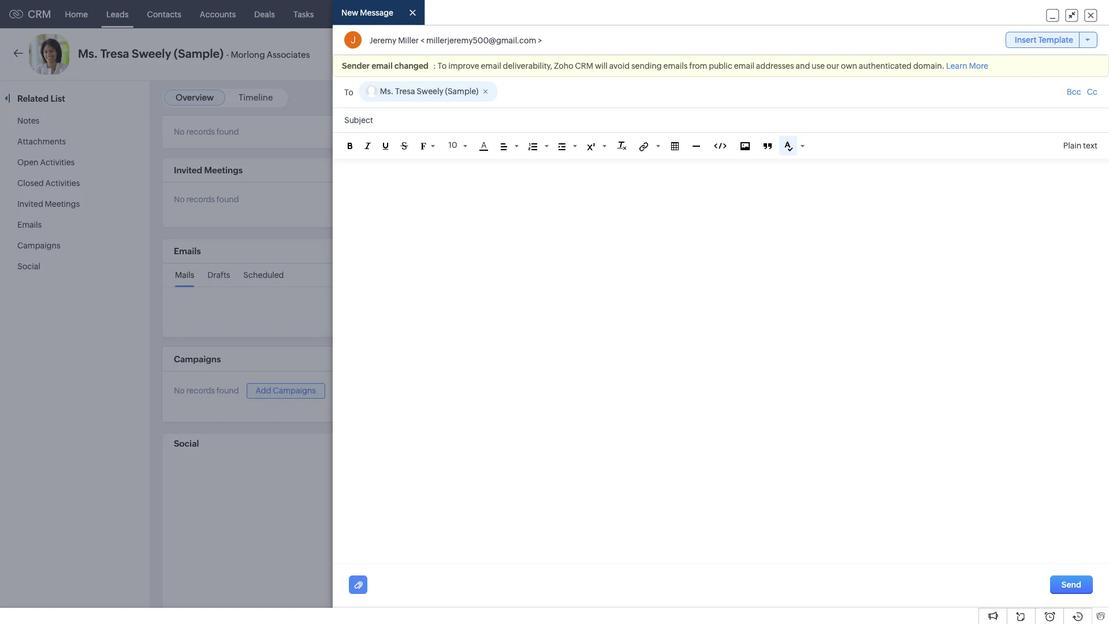 Task type: describe. For each thing, give the bounding box(es) containing it.
2 email from the left
[[481, 61, 502, 71]]

tresa for ms. tresa sweely (sample)
[[395, 87, 415, 96]]

contacts link
[[138, 0, 191, 28]]

related
[[17, 94, 49, 103]]

-
[[226, 50, 229, 60]]

invited meetings link
[[17, 199, 80, 209]]

notes link
[[17, 116, 39, 125]]

tasks
[[294, 10, 314, 19]]

deals link
[[245, 0, 284, 28]]

ms. tresa sweely (sample) - morlong associates
[[78, 47, 310, 60]]

(sample) for ms. tresa sweely (sample) - morlong associates
[[174, 47, 224, 60]]

closed
[[17, 179, 44, 188]]

2 records from the top
[[186, 195, 215, 204]]

plain
[[1064, 141, 1082, 150]]

insert template
[[1015, 35, 1074, 45]]

campaigns inside add campaigns link
[[273, 386, 316, 395]]

last
[[998, 97, 1012, 105]]

2 found from the top
[[217, 195, 239, 204]]

add campaigns
[[256, 386, 316, 395]]

0 horizontal spatial emails
[[17, 220, 42, 229]]

last update : 9 day(s) ago
[[998, 97, 1087, 105]]

indent image
[[559, 143, 566, 150]]

home link
[[56, 0, 97, 28]]

bcc
[[1067, 87, 1082, 97]]

overview
[[176, 92, 214, 102]]

public
[[709, 61, 733, 71]]

sender
[[342, 61, 370, 71]]

2 no from the top
[[174, 195, 185, 204]]

calls link
[[377, 0, 413, 28]]

1 horizontal spatial crm
[[575, 61, 594, 71]]

text
[[1084, 141, 1098, 150]]

accounts
[[200, 10, 236, 19]]

list image
[[529, 143, 538, 150]]

deals
[[255, 10, 275, 19]]

1 no records found from the top
[[174, 127, 239, 136]]

closed activities link
[[17, 179, 80, 188]]

activities for open activities
[[40, 158, 75, 167]]

next record image
[[1084, 51, 1091, 58]]

0 vertical spatial campaigns
[[17, 241, 60, 250]]

convert button
[[919, 45, 974, 64]]

10
[[449, 141, 458, 150]]

insert template button
[[1006, 32, 1098, 48]]

send for send email
[[860, 50, 880, 59]]

scheduled
[[244, 271, 284, 280]]

0 horizontal spatial meetings
[[45, 199, 80, 209]]

add
[[256, 386, 271, 395]]

social link
[[17, 262, 40, 271]]

links image
[[640, 142, 649, 151]]

open
[[17, 158, 38, 167]]

new message
[[342, 8, 394, 18]]

emails link
[[17, 220, 42, 229]]

update
[[1014, 97, 1039, 105]]

our
[[827, 61, 840, 71]]

1 records from the top
[[186, 127, 215, 136]]

tasks link
[[284, 0, 323, 28]]

campaigns link
[[17, 241, 60, 250]]

learn more link
[[947, 61, 989, 71]]

list
[[51, 94, 65, 103]]

changed
[[395, 61, 429, 71]]

setup element
[[1028, 0, 1051, 28]]

timeline link
[[239, 92, 273, 102]]

morlong
[[231, 50, 265, 60]]

1 vertical spatial emails
[[174, 246, 201, 256]]

day(s)
[[1051, 97, 1072, 105]]

avoid
[[610, 61, 630, 71]]

and
[[796, 61, 810, 71]]

overview link
[[176, 92, 214, 102]]

related list
[[17, 94, 67, 103]]

crm link
[[9, 8, 51, 20]]

open activities
[[17, 158, 75, 167]]

sending
[[632, 61, 662, 71]]

new
[[342, 8, 359, 18]]

use
[[812, 61, 825, 71]]

spell check image
[[785, 142, 794, 152]]

timeline
[[239, 92, 273, 102]]

edit button
[[978, 45, 1017, 64]]

ago
[[1073, 97, 1087, 105]]

leads link
[[97, 0, 138, 28]]

calls
[[386, 10, 404, 19]]

3 found from the top
[[217, 386, 239, 396]]

0 horizontal spatial social
[[17, 262, 40, 271]]

emails
[[664, 61, 688, 71]]

accounts link
[[191, 0, 245, 28]]

zoho
[[554, 61, 574, 71]]

insert
[[1015, 35, 1037, 45]]

attachments
[[17, 137, 66, 146]]

script image
[[588, 143, 596, 150]]

1 email from the left
[[372, 61, 393, 71]]

improve
[[449, 61, 480, 71]]

convert
[[931, 50, 962, 59]]

9
[[1045, 97, 1049, 105]]

reports
[[423, 10, 452, 19]]



Task type: vqa. For each thing, say whether or not it's contained in the screenshot.
7th Average
no



Task type: locate. For each thing, give the bounding box(es) containing it.
leads
[[106, 10, 129, 19]]

1 vertical spatial :
[[1041, 97, 1043, 105]]

emails
[[17, 220, 42, 229], [174, 246, 201, 256]]

a
[[481, 141, 487, 150]]

own
[[841, 61, 858, 71]]

3 email from the left
[[734, 61, 755, 71]]

to down sender
[[344, 88, 354, 97]]

0 vertical spatial emails
[[17, 220, 42, 229]]

2 vertical spatial no
[[174, 386, 185, 396]]

send for send
[[1062, 580, 1082, 590]]

edit
[[991, 50, 1005, 59]]

more
[[970, 61, 989, 71]]

1 vertical spatial records
[[186, 195, 215, 204]]

1 horizontal spatial invited meetings
[[174, 165, 243, 175]]

1 vertical spatial sweely
[[417, 87, 444, 96]]

(sample) down improve
[[445, 87, 479, 96]]

1 vertical spatial meetings
[[204, 165, 243, 175]]

1 vertical spatial (sample)
[[445, 87, 479, 96]]

activities up invited meetings link on the left top of page
[[45, 179, 80, 188]]

1 vertical spatial invited meetings
[[17, 199, 80, 209]]

tresa down "leads" link
[[100, 47, 129, 60]]

email right improve
[[481, 61, 502, 71]]

deliverability,
[[503, 61, 553, 71]]

email right public in the top right of the page
[[734, 61, 755, 71]]

0 horizontal spatial campaigns
[[17, 241, 60, 250]]

2 vertical spatial found
[[217, 386, 239, 396]]

cc
[[1088, 87, 1098, 97]]

1 vertical spatial found
[[217, 195, 239, 204]]

crm left home link
[[28, 8, 51, 20]]

domain.
[[914, 61, 945, 71]]

emails up mails
[[174, 246, 201, 256]]

1 vertical spatial invited
[[17, 199, 43, 209]]

0 vertical spatial invited meetings
[[174, 165, 243, 175]]

open activities link
[[17, 158, 75, 167]]

0 vertical spatial activities
[[40, 158, 75, 167]]

from
[[690, 61, 708, 71]]

10 link
[[447, 139, 468, 152]]

0 vertical spatial records
[[186, 127, 215, 136]]

0 horizontal spatial to
[[344, 88, 354, 97]]

2 horizontal spatial meetings
[[333, 10, 367, 19]]

to
[[438, 61, 447, 71], [344, 88, 354, 97]]

0 vertical spatial ms.
[[78, 47, 98, 60]]

home
[[65, 10, 88, 19]]

0 vertical spatial send
[[860, 50, 880, 59]]

associates
[[267, 50, 310, 60]]

invited
[[174, 165, 202, 175], [17, 199, 43, 209]]

0 vertical spatial no records found
[[174, 127, 239, 136]]

1 horizontal spatial tresa
[[395, 87, 415, 96]]

2 vertical spatial campaigns
[[273, 386, 316, 395]]

0 horizontal spatial invited
[[17, 199, 43, 209]]

0 vertical spatial (sample)
[[174, 47, 224, 60]]

1 horizontal spatial invited
[[174, 165, 202, 175]]

Subject text field
[[333, 108, 1110, 133]]

2 vertical spatial records
[[186, 386, 215, 396]]

0 horizontal spatial invited meetings
[[17, 199, 80, 209]]

0 vertical spatial social
[[17, 262, 40, 271]]

emails up campaigns link
[[17, 220, 42, 229]]

sweely down changed
[[417, 87, 444, 96]]

:
[[433, 61, 436, 71], [1041, 97, 1043, 105]]

0 vertical spatial crm
[[28, 8, 51, 20]]

1 horizontal spatial to
[[438, 61, 447, 71]]

addresses
[[756, 61, 794, 71]]

None text field
[[508, 85, 566, 98]]

3 records from the top
[[186, 386, 215, 396]]

1 horizontal spatial sweely
[[417, 87, 444, 96]]

previous record image
[[1065, 51, 1070, 58]]

email right sender
[[372, 61, 393, 71]]

sender email changed : to improve email deliverability, zoho crm will avoid sending emails from public email addresses and use our own authenticated domain. learn more
[[342, 61, 989, 71]]

0 vertical spatial found
[[217, 127, 239, 136]]

0 horizontal spatial sweely
[[132, 47, 171, 60]]

activities for closed activities
[[45, 179, 80, 188]]

sweely for ms. tresa sweely (sample) - morlong associates
[[132, 47, 171, 60]]

ms. for ms. tresa sweely (sample) - morlong associates
[[78, 47, 98, 60]]

add campaigns link
[[247, 383, 325, 399]]

1 vertical spatial ms.
[[380, 87, 394, 96]]

2 vertical spatial no records found
[[174, 386, 239, 396]]

message
[[360, 8, 394, 18]]

1 horizontal spatial social
[[174, 439, 199, 448]]

1 vertical spatial crm
[[575, 61, 594, 71]]

(sample) left -
[[174, 47, 224, 60]]

tresa down changed
[[395, 87, 415, 96]]

1 horizontal spatial (sample)
[[445, 87, 479, 96]]

records
[[186, 127, 215, 136], [186, 195, 215, 204], [186, 386, 215, 396]]

0 vertical spatial :
[[433, 61, 436, 71]]

social
[[17, 262, 40, 271], [174, 439, 199, 448]]

will
[[595, 61, 608, 71]]

send email button
[[849, 45, 914, 64]]

email
[[882, 50, 903, 59]]

sweely down contacts on the top left of the page
[[132, 47, 171, 60]]

2 vertical spatial meetings
[[45, 199, 80, 209]]

1 vertical spatial campaigns
[[174, 354, 221, 364]]

alignment image
[[501, 143, 508, 150]]

a link
[[480, 141, 489, 151]]

0 vertical spatial tresa
[[100, 47, 129, 60]]

(sample)
[[174, 47, 224, 60], [445, 87, 479, 96]]

drafts
[[208, 271, 230, 280]]

meetings
[[333, 10, 367, 19], [204, 165, 243, 175], [45, 199, 80, 209]]

sweely
[[132, 47, 171, 60], [417, 87, 444, 96]]

authenticated
[[859, 61, 912, 71]]

1 horizontal spatial emails
[[174, 246, 201, 256]]

1 horizontal spatial send
[[1062, 580, 1082, 590]]

2 horizontal spatial email
[[734, 61, 755, 71]]

1 vertical spatial to
[[344, 88, 354, 97]]

0 horizontal spatial crm
[[28, 8, 51, 20]]

to left improve
[[438, 61, 447, 71]]

ms. tresa sweely (sample)
[[380, 87, 479, 96]]

0 horizontal spatial (sample)
[[174, 47, 224, 60]]

3 no records found from the top
[[174, 386, 239, 396]]

ms. for ms. tresa sweely (sample)
[[380, 87, 394, 96]]

: right changed
[[433, 61, 436, 71]]

3 no from the top
[[174, 386, 185, 396]]

campaigns
[[17, 241, 60, 250], [174, 354, 221, 364], [273, 386, 316, 395]]

crm left will
[[575, 61, 594, 71]]

0 horizontal spatial email
[[372, 61, 393, 71]]

1 vertical spatial social
[[174, 439, 199, 448]]

meetings link
[[323, 0, 377, 28]]

1 horizontal spatial email
[[481, 61, 502, 71]]

reports link
[[413, 0, 461, 28]]

marketplace element
[[1004, 0, 1028, 28]]

2 no records found from the top
[[174, 195, 239, 204]]

1 no from the top
[[174, 127, 185, 136]]

found
[[217, 127, 239, 136], [217, 195, 239, 204], [217, 386, 239, 396]]

email
[[372, 61, 393, 71], [481, 61, 502, 71], [734, 61, 755, 71]]

plain text
[[1064, 141, 1098, 150]]

contacts
[[147, 10, 181, 19]]

1 vertical spatial activities
[[45, 179, 80, 188]]

no records found
[[174, 127, 239, 136], [174, 195, 239, 204], [174, 386, 239, 396]]

1 horizontal spatial ms.
[[380, 87, 394, 96]]

send email
[[860, 50, 903, 59]]

0 vertical spatial invited
[[174, 165, 202, 175]]

crm
[[28, 8, 51, 20], [575, 61, 594, 71]]

notes
[[17, 116, 39, 125]]

0 horizontal spatial ms.
[[78, 47, 98, 60]]

learn
[[947, 61, 968, 71]]

2 horizontal spatial campaigns
[[273, 386, 316, 395]]

0 vertical spatial sweely
[[132, 47, 171, 60]]

0 horizontal spatial send
[[860, 50, 880, 59]]

0 vertical spatial no
[[174, 127, 185, 136]]

1 vertical spatial no records found
[[174, 195, 239, 204]]

sweely for ms. tresa sweely (sample)
[[417, 87, 444, 96]]

(sample) for ms. tresa sweely (sample)
[[445, 87, 479, 96]]

0 horizontal spatial :
[[433, 61, 436, 71]]

1 found from the top
[[217, 127, 239, 136]]

send
[[860, 50, 880, 59], [1062, 580, 1082, 590]]

1 vertical spatial send
[[1062, 580, 1082, 590]]

1 horizontal spatial :
[[1041, 97, 1043, 105]]

: left 9
[[1041, 97, 1043, 105]]

0 vertical spatial meetings
[[333, 10, 367, 19]]

1 horizontal spatial campaigns
[[174, 354, 221, 364]]

upgrade
[[877, 14, 910, 23]]

closed activities
[[17, 179, 80, 188]]

tresa for ms. tresa sweely (sample) - morlong associates
[[100, 47, 129, 60]]

1 vertical spatial no
[[174, 195, 185, 204]]

activities
[[40, 158, 75, 167], [45, 179, 80, 188]]

0 vertical spatial to
[[438, 61, 447, 71]]

invited meetings
[[174, 165, 243, 175], [17, 199, 80, 209]]

0 horizontal spatial tresa
[[100, 47, 129, 60]]

attachments link
[[17, 137, 66, 146]]

template
[[1039, 35, 1074, 45]]

mails
[[175, 271, 194, 280]]

activities up 'closed activities' link
[[40, 158, 75, 167]]

1 vertical spatial tresa
[[395, 87, 415, 96]]

1 horizontal spatial meetings
[[204, 165, 243, 175]]

ms.
[[78, 47, 98, 60], [380, 87, 394, 96]]



